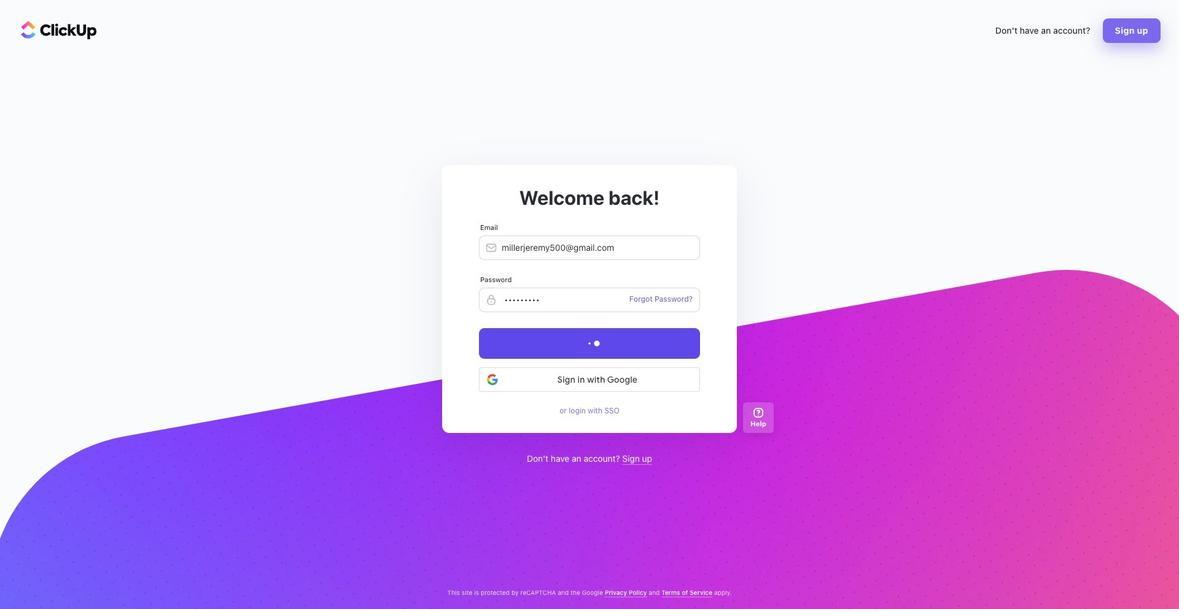 Task type: describe. For each thing, give the bounding box(es) containing it.
login element
[[473, 224, 706, 415]]

Enter password password field
[[479, 288, 700, 312]]



Task type: vqa. For each thing, say whether or not it's contained in the screenshot.
Enter password 'PASSWORD FIELD'
yes



Task type: locate. For each thing, give the bounding box(es) containing it.
Enter your email email field
[[479, 236, 700, 260]]

clickup - home image
[[21, 21, 97, 39]]



